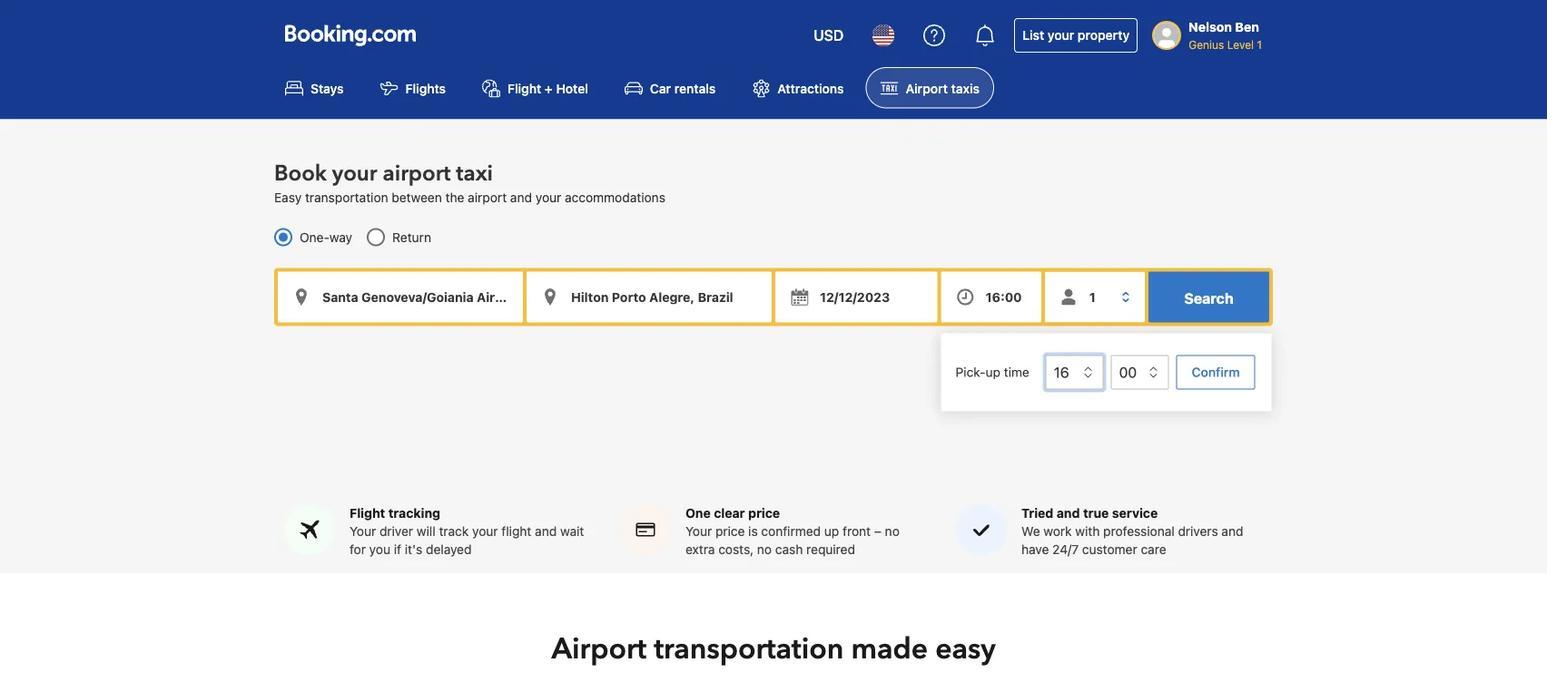 Task type: vqa. For each thing, say whether or not it's contained in the screenshot.
right up
yes



Task type: describe. For each thing, give the bounding box(es) containing it.
time
[[1004, 365, 1030, 380]]

one clear price your price is confirmed up front – no extra costs, no cash required
[[686, 507, 900, 558]]

0 horizontal spatial airport
[[383, 159, 451, 189]]

driver
[[380, 525, 413, 540]]

car rentals
[[650, 81, 716, 96]]

car
[[650, 81, 671, 96]]

flights
[[406, 81, 446, 96]]

made
[[851, 630, 928, 670]]

the
[[445, 190, 464, 205]]

book
[[274, 159, 327, 189]]

airport transportation made easy
[[552, 630, 996, 670]]

drivers
[[1178, 525, 1218, 540]]

you
[[369, 543, 391, 558]]

stays link
[[271, 67, 358, 108]]

one
[[686, 507, 711, 522]]

1
[[1257, 38, 1262, 51]]

your inside flight tracking your driver will track your flight and wait for you if it's delayed
[[350, 525, 376, 540]]

nelson
[[1189, 20, 1232, 35]]

will
[[417, 525, 436, 540]]

0 vertical spatial no
[[885, 525, 900, 540]]

flight
[[502, 525, 532, 540]]

up inside one clear price your price is confirmed up front – no extra costs, no cash required
[[825, 525, 839, 540]]

16:00 button
[[941, 272, 1041, 323]]

and inside book your airport taxi easy transportation between the airport and your accommodations
[[510, 190, 532, 205]]

flight + hotel
[[508, 81, 588, 96]]

usd button
[[803, 14, 855, 57]]

your inside one clear price your price is confirmed up front – no extra costs, no cash required
[[686, 525, 712, 540]]

easy
[[274, 190, 302, 205]]

1 horizontal spatial up
[[986, 365, 1001, 380]]

one-way
[[300, 230, 352, 245]]

confirmed
[[761, 525, 821, 540]]

way
[[330, 230, 352, 245]]

attractions link
[[738, 67, 859, 108]]

your inside flight tracking your driver will track your flight and wait for you if it's delayed
[[472, 525, 498, 540]]

nelson ben genius level 1
[[1189, 20, 1262, 51]]

professional
[[1104, 525, 1175, 540]]

airport taxis
[[906, 81, 980, 96]]

have
[[1022, 543, 1049, 558]]

cash
[[775, 543, 803, 558]]

list your property
[[1023, 28, 1130, 43]]

delayed
[[426, 543, 472, 558]]

12/12/2023
[[820, 290, 890, 304]]

flight for flight + hotel
[[508, 81, 541, 96]]

1 vertical spatial transportation
[[654, 630, 844, 670]]

accommodations
[[565, 190, 666, 205]]

16:00
[[986, 290, 1022, 304]]

and right drivers
[[1222, 525, 1244, 540]]

Enter destination text field
[[527, 272, 772, 323]]

flight for flight tracking your driver will track your flight and wait for you if it's delayed
[[350, 507, 385, 522]]

we
[[1022, 525, 1040, 540]]

hotel
[[556, 81, 588, 96]]

clear
[[714, 507, 745, 522]]

true
[[1083, 507, 1109, 522]]

list
[[1023, 28, 1045, 43]]

for
[[350, 543, 366, 558]]

taxis
[[951, 81, 980, 96]]

taxi
[[456, 159, 493, 189]]

customer
[[1082, 543, 1138, 558]]

24/7
[[1053, 543, 1079, 558]]

ben
[[1235, 20, 1260, 35]]

flights link
[[366, 67, 460, 108]]

airport taxis link
[[866, 67, 994, 108]]

track
[[439, 525, 469, 540]]

flight + hotel link
[[468, 67, 603, 108]]



Task type: locate. For each thing, give the bounding box(es) containing it.
booking.com online hotel reservations image
[[285, 25, 416, 46]]

up left time
[[986, 365, 1001, 380]]

easy
[[936, 630, 996, 670]]

and left "wait"
[[535, 525, 557, 540]]

0 vertical spatial up
[[986, 365, 1001, 380]]

airport down taxi at the top of page
[[468, 190, 507, 205]]

flight
[[508, 81, 541, 96], [350, 507, 385, 522]]

book your airport taxi easy transportation between the airport and your accommodations
[[274, 159, 666, 205]]

price up "is"
[[748, 507, 780, 522]]

your
[[350, 525, 376, 540], [686, 525, 712, 540]]

1 your from the left
[[350, 525, 376, 540]]

attractions
[[778, 81, 844, 96]]

1 vertical spatial flight
[[350, 507, 385, 522]]

return
[[392, 230, 431, 245]]

care
[[1141, 543, 1167, 558]]

and up work
[[1057, 507, 1080, 522]]

list your property link
[[1015, 18, 1138, 53]]

12/12/2023 button
[[776, 272, 938, 323]]

price
[[748, 507, 780, 522], [716, 525, 745, 540]]

search
[[1185, 290, 1234, 307]]

0 vertical spatial flight
[[508, 81, 541, 96]]

flight left +
[[508, 81, 541, 96]]

1 vertical spatial no
[[757, 543, 772, 558]]

your right book
[[332, 159, 377, 189]]

1 horizontal spatial flight
[[508, 81, 541, 96]]

Enter pick-up location text field
[[278, 272, 523, 323]]

between
[[392, 190, 442, 205]]

flight up driver
[[350, 507, 385, 522]]

0 vertical spatial airport
[[383, 159, 451, 189]]

one-
[[300, 230, 330, 245]]

airport
[[906, 81, 948, 96], [552, 630, 647, 670]]

airport for airport transportation made easy
[[552, 630, 647, 670]]

it's
[[405, 543, 423, 558]]

transportation inside book your airport taxi easy transportation between the airport and your accommodations
[[305, 190, 388, 205]]

0 vertical spatial price
[[748, 507, 780, 522]]

1 vertical spatial price
[[716, 525, 745, 540]]

–
[[874, 525, 882, 540]]

0 horizontal spatial up
[[825, 525, 839, 540]]

0 horizontal spatial your
[[350, 525, 376, 540]]

transportation
[[305, 190, 388, 205], [654, 630, 844, 670]]

airport
[[383, 159, 451, 189], [468, 190, 507, 205]]

stays
[[311, 81, 344, 96]]

level
[[1227, 38, 1254, 51]]

and inside flight tracking your driver will track your flight and wait for you if it's delayed
[[535, 525, 557, 540]]

your right "track"
[[472, 525, 498, 540]]

your left "accommodations"
[[536, 190, 561, 205]]

2 your from the left
[[686, 525, 712, 540]]

confirm button
[[1177, 355, 1256, 390]]

0 vertical spatial transportation
[[305, 190, 388, 205]]

rentals
[[675, 81, 716, 96]]

service
[[1112, 507, 1158, 522]]

flight tracking your driver will track your flight and wait for you if it's delayed
[[350, 507, 584, 558]]

1 vertical spatial airport
[[468, 190, 507, 205]]

airport up between on the left of the page
[[383, 159, 451, 189]]

with
[[1076, 525, 1100, 540]]

no down "is"
[[757, 543, 772, 558]]

front
[[843, 525, 871, 540]]

search button
[[1149, 272, 1270, 323]]

pick-
[[956, 365, 986, 380]]

1 vertical spatial airport
[[552, 630, 647, 670]]

tried
[[1022, 507, 1054, 522]]

required
[[807, 543, 855, 558]]

property
[[1078, 28, 1130, 43]]

car rentals link
[[610, 67, 730, 108]]

1 horizontal spatial airport
[[906, 81, 948, 96]]

up
[[986, 365, 1001, 380], [825, 525, 839, 540]]

0 horizontal spatial airport
[[552, 630, 647, 670]]

extra
[[686, 543, 715, 558]]

0 horizontal spatial transportation
[[305, 190, 388, 205]]

is
[[748, 525, 758, 540]]

airport for airport taxis
[[906, 81, 948, 96]]

your
[[1048, 28, 1075, 43], [332, 159, 377, 189], [536, 190, 561, 205], [472, 525, 498, 540]]

1 horizontal spatial no
[[885, 525, 900, 540]]

0 vertical spatial airport
[[906, 81, 948, 96]]

+
[[545, 81, 553, 96]]

1 horizontal spatial price
[[748, 507, 780, 522]]

your up for
[[350, 525, 376, 540]]

1 horizontal spatial your
[[686, 525, 712, 540]]

your right list
[[1048, 28, 1075, 43]]

1 horizontal spatial transportation
[[654, 630, 844, 670]]

pick-up time
[[956, 365, 1030, 380]]

no
[[885, 525, 900, 540], [757, 543, 772, 558]]

and
[[510, 190, 532, 205], [1057, 507, 1080, 522], [535, 525, 557, 540], [1222, 525, 1244, 540]]

1 horizontal spatial airport
[[468, 190, 507, 205]]

your down one
[[686, 525, 712, 540]]

flight inside flight tracking your driver will track your flight and wait for you if it's delayed
[[350, 507, 385, 522]]

work
[[1044, 525, 1072, 540]]

genius
[[1189, 38, 1224, 51]]

0 horizontal spatial no
[[757, 543, 772, 558]]

price down clear
[[716, 525, 745, 540]]

tried and true service we work with professional drivers and have 24/7 customer care
[[1022, 507, 1244, 558]]

wait
[[560, 525, 584, 540]]

up up required
[[825, 525, 839, 540]]

1 vertical spatial up
[[825, 525, 839, 540]]

tracking
[[388, 507, 440, 522]]

usd
[[814, 27, 844, 44]]

if
[[394, 543, 401, 558]]

0 horizontal spatial flight
[[350, 507, 385, 522]]

no right '–' in the bottom of the page
[[885, 525, 900, 540]]

and right 'the'
[[510, 190, 532, 205]]

0 horizontal spatial price
[[716, 525, 745, 540]]

costs,
[[719, 543, 754, 558]]

confirm
[[1192, 365, 1240, 380]]



